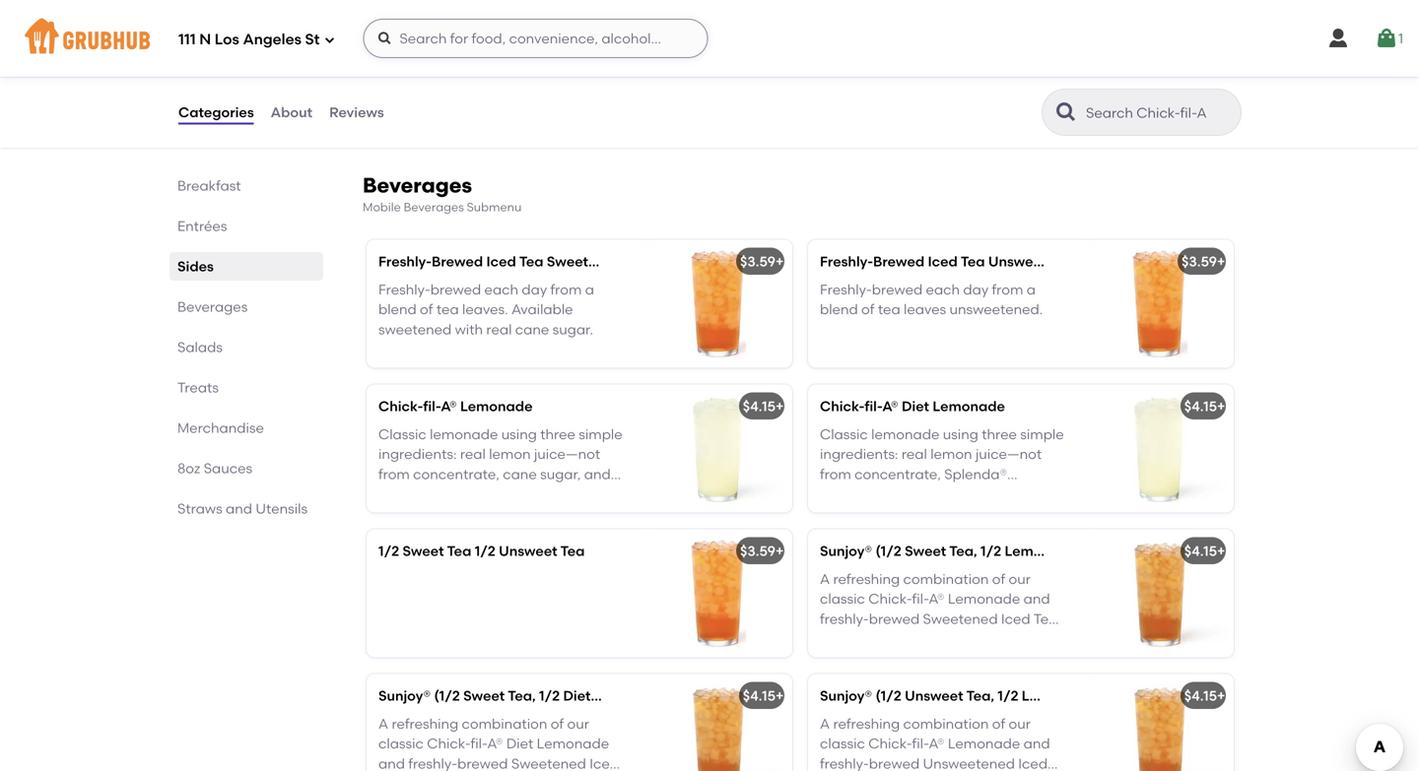 Task type: locate. For each thing, give the bounding box(es) containing it.
1/2
[[379, 543, 399, 560], [475, 543, 496, 560], [981, 543, 1002, 560], [539, 688, 560, 705], [998, 688, 1019, 705]]

1 horizontal spatial iced
[[928, 254, 958, 270]]

0 horizontal spatial a®
[[441, 398, 457, 415]]

$4.15 + for chick-fil-a® lemonade
[[743, 398, 784, 415]]

real inside classic lemonade using three simple ingredients: real lemon juice—not from concentrate, splenda® sweetener, and water.
[[902, 446, 928, 463]]

unsweet
[[499, 543, 558, 560], [905, 688, 964, 705]]

0 horizontal spatial ingredients:
[[379, 446, 457, 463]]

buddy fruits® apple sauce image
[[1087, 3, 1234, 131]]

treats tab
[[177, 378, 316, 398]]

1 horizontal spatial sweet
[[464, 688, 505, 705]]

brewed
[[431, 281, 481, 298], [872, 281, 923, 298]]

1 horizontal spatial of
[[862, 301, 875, 318]]

8oz sauces
[[177, 460, 253, 477]]

simple for classic lemonade using three simple ingredients: real lemon juice—not from concentrate, cane sugar, and water.
[[579, 426, 623, 443]]

a® for lemonade
[[441, 398, 457, 415]]

freshly- for freshly-brewed each day from a blend of tea leaves unsweetened.
[[820, 281, 872, 298]]

fil- up sweetener,
[[865, 398, 883, 415]]

0 horizontal spatial blend
[[379, 301, 417, 318]]

2 ingredients: from the left
[[820, 446, 899, 463]]

lemon inside classic lemonade using three simple ingredients: real lemon juice—not from concentrate, cane sugar, and water.
[[489, 446, 531, 463]]

lemonade down chick-fil-a® lemonade at the bottom of the page
[[430, 426, 498, 443]]

1 concentrate, from the left
[[413, 466, 500, 483]]

blend up sweetened
[[379, 301, 417, 318]]

1 horizontal spatial real
[[486, 321, 512, 338]]

each up the leaves.
[[485, 281, 519, 298]]

1
[[1399, 30, 1404, 47]]

1 water. from the left
[[379, 486, 420, 503]]

straws and utensils
[[177, 501, 308, 518]]

1 horizontal spatial simple
[[1021, 426, 1064, 443]]

sea
[[514, 64, 540, 81]]

water. inside classic lemonade using three simple ingredients: real lemon juice—not from concentrate, cane sugar, and water.
[[379, 486, 420, 503]]

each up leaves
[[926, 281, 960, 298]]

using down chick-fil-a® lemonade at the bottom of the page
[[502, 426, 537, 443]]

concentrate,
[[413, 466, 500, 483], [855, 466, 941, 483]]

2 classic from the left
[[820, 426, 868, 443]]

brewed up leaves
[[872, 281, 923, 298]]

of up sweetened
[[420, 301, 433, 318]]

1 vertical spatial cane
[[503, 466, 537, 483]]

chick- down sweetened
[[379, 398, 423, 415]]

lemonade up classic lemonade using three simple ingredients: real lemon juice—not from concentrate, splenda® sweetener, and water.
[[933, 398, 1006, 415]]

0 vertical spatial with
[[483, 64, 511, 81]]

tea inside freshly-brewed each day from a blend of tea leaves. available sweetened with real cane sugar.
[[437, 301, 459, 318]]

0 horizontal spatial water.
[[379, 486, 420, 503]]

lemon up splenda® on the right
[[931, 446, 973, 463]]

2 simple from the left
[[1021, 426, 1064, 443]]

diet
[[902, 398, 930, 415], [563, 688, 591, 705]]

111 n los angeles st
[[178, 31, 320, 48]]

blend for freshly-brewed each day from a blend of tea leaves unsweetened.
[[820, 301, 858, 318]]

1/2 for sunjoy® (1/2 sweet tea, 1/2 lemonade)
[[981, 543, 1002, 560]]

ingredients: up sweetener,
[[820, 446, 899, 463]]

lemonade inside classic lemonade using three simple ingredients: real lemon juice—not from concentrate, splenda® sweetener, and water.
[[872, 426, 940, 443]]

1 chick- from the left
[[379, 398, 423, 415]]

1 horizontal spatial ingredients:
[[820, 446, 899, 463]]

a® up classic lemonade using three simple ingredients: real lemon juice—not from concentrate, cane sugar, and water.
[[441, 398, 457, 415]]

brewed
[[432, 254, 483, 270], [874, 254, 925, 270]]

of
[[420, 301, 433, 318], [862, 301, 875, 318]]

1 horizontal spatial brewed
[[874, 254, 925, 270]]

a down 'unsweetened'
[[1027, 281, 1036, 298]]

1 horizontal spatial classic
[[820, 426, 868, 443]]

0 horizontal spatial chick-
[[379, 398, 423, 415]]

1 horizontal spatial lemon
[[931, 446, 973, 463]]

1/2 for sunjoy® (1/2 sweet tea, 1/2 diet lemonade)
[[539, 688, 560, 705]]

2 day from the left
[[964, 281, 989, 298]]

0 horizontal spatial three
[[540, 426, 576, 443]]

1/2 sweet tea 1/2 unsweet tea image
[[645, 530, 793, 658]]

0 horizontal spatial sweet
[[403, 543, 444, 560]]

using inside classic lemonade using three simple ingredients: real lemon juice—not from concentrate, cane sugar, and water.
[[502, 426, 537, 443]]

0 horizontal spatial concentrate,
[[413, 466, 500, 483]]

real for chick-fil-a® diet lemonade
[[902, 446, 928, 463]]

day for sweetened
[[522, 281, 547, 298]]

(1/2 for sunjoy® (1/2 sweet tea, 1/2 diet lemonade)
[[434, 688, 460, 705]]

beverages mobile beverages submenu
[[363, 173, 522, 215]]

1 horizontal spatial using
[[943, 426, 979, 443]]

concentrate, down chick-fil-a® lemonade at the bottom of the page
[[413, 466, 500, 483]]

cane down available
[[515, 321, 549, 338]]

lemonade inside classic lemonade using three simple ingredients: real lemon juice—not from concentrate, cane sugar, and water.
[[430, 426, 498, 443]]

lemonade down chick-fil-a® diet lemonade
[[872, 426, 940, 443]]

fil- down sweetened
[[423, 398, 441, 415]]

each
[[485, 281, 519, 298], [926, 281, 960, 298]]

a inside freshly-brewed each day from a blend of tea leaves. available sweetened with real cane sugar.
[[585, 281, 594, 298]]

from down chick-fil-a® lemonade at the bottom of the page
[[379, 466, 410, 483]]

(1/2
[[876, 543, 902, 560], [434, 688, 460, 705], [876, 688, 902, 705]]

a for freshly-brewed each day from a blend of tea leaves unsweetened.
[[1027, 281, 1036, 298]]

water.
[[379, 486, 420, 503], [927, 486, 968, 503]]

1 horizontal spatial water.
[[927, 486, 968, 503]]

salads tab
[[177, 337, 316, 358]]

tea,
[[950, 543, 978, 560], [508, 688, 536, 705], [967, 688, 995, 705]]

classic down chick-fil-a® lemonade at the bottom of the page
[[379, 426, 427, 443]]

treats
[[177, 380, 219, 396]]

1 classic from the left
[[379, 426, 427, 443]]

concentrate, for splenda®
[[855, 466, 941, 483]]

$3.59 +
[[740, 254, 784, 270], [1182, 254, 1226, 270], [740, 543, 784, 560]]

1 tea from the left
[[437, 301, 459, 318]]

1 lemon from the left
[[489, 446, 531, 463]]

0 horizontal spatial unsweet
[[499, 543, 558, 560]]

svg image up chips
[[377, 31, 393, 46]]

1 fil- from the left
[[423, 398, 441, 415]]

1 horizontal spatial chick-
[[820, 398, 865, 415]]

2 chick- from the left
[[820, 398, 865, 415]]

tea
[[519, 254, 544, 270], [961, 254, 986, 270], [447, 543, 472, 560], [561, 543, 585, 560]]

from up unsweetened.
[[992, 281, 1024, 298]]

of inside freshly-brewed each day from a blend of tea leaves. available sweetened with real cane sugar.
[[420, 301, 433, 318]]

1 horizontal spatial lemonade
[[872, 426, 940, 443]]

1 brewed from the left
[[431, 281, 481, 298]]

$3.59 for freshly-brewed iced tea sweetened
[[740, 254, 776, 270]]

from up available
[[551, 281, 582, 298]]

brewed up the leaves.
[[432, 254, 483, 270]]

using
[[502, 426, 537, 443], [943, 426, 979, 443]]

$4.15 for sunjoy® (1/2 sweet tea, 1/2 lemonade)
[[1185, 543, 1218, 560]]

2 horizontal spatial and
[[897, 486, 924, 503]]

real
[[486, 321, 512, 338], [460, 446, 486, 463], [902, 446, 928, 463]]

1 horizontal spatial tea
[[878, 301, 901, 318]]

brewed for leaves.
[[431, 281, 481, 298]]

day up unsweetened.
[[964, 281, 989, 298]]

categories
[[178, 104, 254, 121]]

$4.15 for sunjoy® (1/2 sweet tea, 1/2 diet lemonade)
[[743, 688, 776, 705]]

freshly-brewed iced tea unsweetened image
[[1087, 240, 1234, 368]]

freshly-brewed each day from a blend of tea leaves unsweetened.
[[820, 281, 1043, 318]]

svg image left 1 button
[[1327, 27, 1351, 50]]

1 three from the left
[[540, 426, 576, 443]]

1 horizontal spatial brewed
[[872, 281, 923, 298]]

tea down sugar, on the left bottom of page
[[561, 543, 585, 560]]

waffle potato chips image
[[645, 3, 793, 131]]

sweet
[[403, 543, 444, 560], [905, 543, 947, 560], [464, 688, 505, 705]]

classic inside classic lemonade using three simple ingredients: real lemon juice—not from concentrate, cane sugar, and water.
[[379, 426, 427, 443]]

2 lemon from the left
[[931, 446, 973, 463]]

real down chick-fil-a® diet lemonade
[[902, 446, 928, 463]]

2 water. from the left
[[927, 486, 968, 503]]

beverages right mobile
[[404, 200, 464, 215]]

1 day from the left
[[522, 281, 547, 298]]

2 concentrate, from the left
[[855, 466, 941, 483]]

1 lemonade from the left
[[430, 426, 498, 443]]

$4.15 + for sunjoy® (1/2 sweet tea, 1/2 diet lemonade)
[[743, 688, 784, 705]]

cane
[[515, 321, 549, 338], [503, 466, 537, 483]]

1 juice—not from the left
[[534, 446, 601, 463]]

chips
[[379, 64, 414, 81]]

classic up sweetener,
[[820, 426, 868, 443]]

0 horizontal spatial day
[[522, 281, 547, 298]]

kettle-cooked waffle cut potato chips sprinkled with sea salt.
[[379, 44, 591, 81]]

three inside classic lemonade using three simple ingredients: real lemon juice—not from concentrate, cane sugar, and water.
[[540, 426, 576, 443]]

0 vertical spatial svg image
[[1375, 27, 1399, 50]]

a®
[[441, 398, 457, 415], [883, 398, 899, 415]]

0 horizontal spatial fil-
[[423, 398, 441, 415]]

0 horizontal spatial a
[[585, 281, 594, 298]]

three for chick-fil-a® lemonade
[[540, 426, 576, 443]]

chick-fil-a® diet lemonade
[[820, 398, 1006, 415]]

ingredients: inside classic lemonade using three simple ingredients: real lemon juice—not from concentrate, splenda® sweetener, and water.
[[820, 446, 899, 463]]

svg image
[[1375, 27, 1399, 50], [1197, 94, 1221, 118]]

and inside classic lemonade using three simple ingredients: real lemon juice—not from concentrate, cane sugar, and water.
[[584, 466, 611, 483]]

1 using from the left
[[502, 426, 537, 443]]

beverages up salads
[[177, 299, 248, 316]]

0 horizontal spatial classic
[[379, 426, 427, 443]]

lemonade for diet
[[872, 426, 940, 443]]

chick- up sweetener,
[[820, 398, 865, 415]]

0 vertical spatial cane
[[515, 321, 549, 338]]

2 a from the left
[[1027, 281, 1036, 298]]

brewed up freshly-brewed each day from a blend of tea leaves unsweetened.
[[874, 254, 925, 270]]

and right sugar, on the left bottom of page
[[584, 466, 611, 483]]

three up splenda® on the right
[[982, 426, 1017, 443]]

freshly- for freshly-brewed iced tea unsweetened
[[820, 254, 874, 270]]

2 each from the left
[[926, 281, 960, 298]]

simple inside classic lemonade using three simple ingredients: real lemon juice—not from concentrate, cane sugar, and water.
[[579, 426, 623, 443]]

1 blend from the left
[[379, 301, 417, 318]]

tea left the leaves.
[[437, 301, 459, 318]]

$4.15
[[743, 398, 776, 415], [1185, 398, 1218, 415], [1185, 543, 1218, 560], [743, 688, 776, 705], [1185, 688, 1218, 705]]

blend
[[379, 301, 417, 318], [820, 301, 858, 318]]

simple
[[579, 426, 623, 443], [1021, 426, 1064, 443]]

1 a® from the left
[[441, 398, 457, 415]]

1 horizontal spatial blend
[[820, 301, 858, 318]]

juice—not inside classic lemonade using three simple ingredients: real lemon juice—not from concentrate, cane sugar, and water.
[[534, 446, 601, 463]]

brewed inside freshly-brewed each day from a blend of tea leaves unsweetened.
[[872, 281, 923, 298]]

fil-
[[423, 398, 441, 415], [865, 398, 883, 415]]

0 horizontal spatial lemonade
[[460, 398, 533, 415]]

juice—not up sugar, on the left bottom of page
[[534, 446, 601, 463]]

beverages
[[363, 173, 472, 198], [404, 200, 464, 215], [177, 299, 248, 316]]

sweet for sunjoy® (1/2 sweet tea, 1/2 lemonade)
[[905, 543, 947, 560]]

iced
[[487, 254, 516, 270], [928, 254, 958, 270]]

concentrate, inside classic lemonade using three simple ingredients: real lemon juice—not from concentrate, cane sugar, and water.
[[413, 466, 500, 483]]

2 a® from the left
[[883, 398, 899, 415]]

1 ingredients: from the left
[[379, 446, 457, 463]]

sunjoy® for sunjoy® (1/2 sweet tea, 1/2 diet lemonade)
[[379, 688, 431, 705]]

using for lemonade
[[502, 426, 537, 443]]

angeles
[[243, 31, 302, 48]]

a
[[585, 281, 594, 298], [1027, 281, 1036, 298]]

a® for diet
[[883, 398, 899, 415]]

sweet for sunjoy® (1/2 sweet tea, 1/2 diet lemonade)
[[464, 688, 505, 705]]

lemonade for lemonade
[[430, 426, 498, 443]]

of for leaves.
[[420, 301, 433, 318]]

day up available
[[522, 281, 547, 298]]

each inside freshly-brewed each day from a blend of tea leaves unsweetened.
[[926, 281, 960, 298]]

real inside classic lemonade using three simple ingredients: real lemon juice—not from concentrate, cane sugar, and water.
[[460, 446, 486, 463]]

2 of from the left
[[862, 301, 875, 318]]

and inside tab
[[226, 501, 252, 518]]

juice—not inside classic lemonade using three simple ingredients: real lemon juice—not from concentrate, splenda® sweetener, and water.
[[976, 446, 1042, 463]]

from up sweetener,
[[820, 466, 852, 483]]

2 vertical spatial beverages
[[177, 299, 248, 316]]

reviews
[[329, 104, 384, 121]]

chick-fil-a® diet lemonade image
[[1087, 385, 1234, 513]]

and right sweetener,
[[897, 486, 924, 503]]

0 horizontal spatial each
[[485, 281, 519, 298]]

freshly-brewed each day from a blend of tea leaves. available sweetened with real cane sugar.
[[379, 281, 594, 338]]

lemonade up classic lemonade using three simple ingredients: real lemon juice—not from concentrate, cane sugar, and water.
[[460, 398, 533, 415]]

each inside freshly-brewed each day from a blend of tea leaves. available sweetened with real cane sugar.
[[485, 281, 519, 298]]

1 horizontal spatial and
[[584, 466, 611, 483]]

ingredients: inside classic lemonade using three simple ingredients: real lemon juice—not from concentrate, cane sugar, and water.
[[379, 446, 457, 463]]

sunjoy®
[[820, 543, 873, 560], [379, 688, 431, 705], [820, 688, 873, 705]]

merchandise
[[177, 420, 264, 437]]

$4.15 + for sunjoy® (1/2 unsweet tea, 1/2 lemonade)
[[1185, 688, 1226, 705]]

0 vertical spatial diet
[[902, 398, 930, 415]]

2 using from the left
[[943, 426, 979, 443]]

2 brewed from the left
[[874, 254, 925, 270]]

real for chick-fil-a® lemonade
[[460, 446, 486, 463]]

from inside freshly-brewed each day from a blend of tea leaves. available sweetened with real cane sugar.
[[551, 281, 582, 298]]

0 horizontal spatial brewed
[[431, 281, 481, 298]]

1 horizontal spatial svg image
[[1375, 27, 1399, 50]]

with down waffle
[[483, 64, 511, 81]]

day inside freshly-brewed each day from a blend of tea leaves. available sweetened with real cane sugar.
[[522, 281, 547, 298]]

lemon inside classic lemonade using three simple ingredients: real lemon juice—not from concentrate, splenda® sweetener, and water.
[[931, 446, 973, 463]]

and right straws at bottom
[[226, 501, 252, 518]]

classic lemonade using three simple ingredients: real lemon juice—not from concentrate, splenda® sweetener, and water.
[[820, 426, 1064, 503]]

chick-fil-a® lemonade
[[379, 398, 533, 415]]

beverages up mobile
[[363, 173, 472, 198]]

0 vertical spatial beverages
[[363, 173, 472, 198]]

with inside freshly-brewed each day from a blend of tea leaves. available sweetened with real cane sugar.
[[455, 321, 483, 338]]

concentrate, inside classic lemonade using three simple ingredients: real lemon juice—not from concentrate, splenda® sweetener, and water.
[[855, 466, 941, 483]]

sunjoy® (1/2 sweet tea, 1/2 diet lemonade) image
[[645, 675, 793, 772]]

0 horizontal spatial tea
[[437, 301, 459, 318]]

and
[[584, 466, 611, 483], [897, 486, 924, 503], [226, 501, 252, 518]]

2 lemonade from the left
[[872, 426, 940, 443]]

lemonade
[[460, 398, 533, 415], [933, 398, 1006, 415]]

1 horizontal spatial fil-
[[865, 398, 883, 415]]

day for unsweetened
[[964, 281, 989, 298]]

$3.59
[[740, 254, 776, 270], [1182, 254, 1218, 270], [740, 543, 776, 560]]

1 horizontal spatial unsweet
[[905, 688, 964, 705]]

waffle
[[476, 44, 517, 61]]

tea, for sunjoy® (1/2 sweet tea, 1/2 diet lemonade)
[[508, 688, 536, 705]]

1 horizontal spatial each
[[926, 281, 960, 298]]

1 a from the left
[[585, 281, 594, 298]]

1 vertical spatial with
[[455, 321, 483, 338]]

1 horizontal spatial juice—not
[[976, 446, 1042, 463]]

1 brewed from the left
[[432, 254, 483, 270]]

2 iced from the left
[[928, 254, 958, 270]]

0 vertical spatial unsweet
[[499, 543, 558, 560]]

of left leaves
[[862, 301, 875, 318]]

beverages inside tab
[[177, 299, 248, 316]]

1 vertical spatial svg image
[[1197, 94, 1221, 118]]

freshly- inside freshly-brewed each day from a blend of tea leaves. available sweetened with real cane sugar.
[[379, 281, 431, 298]]

juice—not up splenda® on the right
[[976, 446, 1042, 463]]

blend inside freshly-brewed each day from a blend of tea leaves. available sweetened with real cane sugar.
[[379, 301, 417, 318]]

of inside freshly-brewed each day from a blend of tea leaves unsweetened.
[[862, 301, 875, 318]]

+
[[776, 254, 784, 270], [1218, 254, 1226, 270], [776, 398, 784, 415], [1218, 398, 1226, 415], [776, 543, 784, 560], [1218, 543, 1226, 560], [776, 688, 784, 705], [1218, 688, 1226, 705]]

1 vertical spatial diet
[[563, 688, 591, 705]]

2 blend from the left
[[820, 301, 858, 318]]

$3.59 for freshly-brewed iced tea unsweetened
[[1182, 254, 1218, 270]]

1 horizontal spatial three
[[982, 426, 1017, 443]]

$4.15 + for sunjoy® (1/2 sweet tea, 1/2 lemonade)
[[1185, 543, 1226, 560]]

cane inside freshly-brewed each day from a blend of tea leaves. available sweetened with real cane sugar.
[[515, 321, 549, 338]]

from inside classic lemonade using three simple ingredients: real lemon juice—not from concentrate, cane sugar, and water.
[[379, 466, 410, 483]]

with
[[483, 64, 511, 81], [455, 321, 483, 338]]

0 horizontal spatial real
[[460, 446, 486, 463]]

real down chick-fil-a® lemonade at the bottom of the page
[[460, 446, 486, 463]]

with down the leaves.
[[455, 321, 483, 338]]

juice—not
[[534, 446, 601, 463], [976, 446, 1042, 463]]

a® up classic lemonade using three simple ingredients: real lemon juice—not from concentrate, splenda® sweetener, and water.
[[883, 398, 899, 415]]

0 horizontal spatial using
[[502, 426, 537, 443]]

freshly- inside freshly-brewed each day from a blend of tea leaves unsweetened.
[[820, 281, 872, 298]]

sunjoy® (1/2 unsweet tea, 1/2 lemonade)
[[820, 688, 1100, 705]]

+ for sunjoy® (1/2 sweet tea, 1/2 diet lemonade)
[[776, 688, 784, 705]]

2 juice—not from the left
[[976, 446, 1042, 463]]

submenu
[[467, 200, 522, 215]]

and for sugar,
[[584, 466, 611, 483]]

water. inside classic lemonade using three simple ingredients: real lemon juice—not from concentrate, splenda® sweetener, and water.
[[927, 486, 968, 503]]

mobile
[[363, 200, 401, 215]]

2 brewed from the left
[[872, 281, 923, 298]]

1 simple from the left
[[579, 426, 623, 443]]

lemonade)
[[1005, 543, 1083, 560], [594, 688, 672, 705], [1022, 688, 1100, 705]]

0 horizontal spatial juice—not
[[534, 446, 601, 463]]

chick- for chick-fil-a® lemonade
[[379, 398, 423, 415]]

0 horizontal spatial iced
[[487, 254, 516, 270]]

svg image right st
[[324, 34, 336, 46]]

freshly-
[[379, 254, 432, 270], [820, 254, 874, 270], [379, 281, 431, 298], [820, 281, 872, 298]]

0 horizontal spatial lemonade
[[430, 426, 498, 443]]

0 horizontal spatial lemon
[[489, 446, 531, 463]]

brewed inside freshly-brewed each day from a blend of tea leaves. available sweetened with real cane sugar.
[[431, 281, 481, 298]]

splenda®
[[945, 466, 1008, 483]]

blend left leaves
[[820, 301, 858, 318]]

1 vertical spatial unsweet
[[905, 688, 964, 705]]

three inside classic lemonade using three simple ingredients: real lemon juice—not from concentrate, splenda® sweetener, and water.
[[982, 426, 1017, 443]]

tea inside freshly-brewed each day from a blend of tea leaves unsweetened.
[[878, 301, 901, 318]]

simple inside classic lemonade using three simple ingredients: real lemon juice—not from concentrate, splenda® sweetener, and water.
[[1021, 426, 1064, 443]]

and inside classic lemonade using three simple ingredients: real lemon juice—not from concentrate, splenda® sweetener, and water.
[[897, 486, 924, 503]]

concentrate, up sweetener,
[[855, 466, 941, 483]]

0 horizontal spatial simple
[[579, 426, 623, 443]]

using inside classic lemonade using three simple ingredients: real lemon juice—not from concentrate, splenda® sweetener, and water.
[[943, 426, 979, 443]]

ingredients: for classic lemonade using three simple ingredients: real lemon juice—not from concentrate, cane sugar, and water.
[[379, 446, 457, 463]]

day
[[522, 281, 547, 298], [964, 281, 989, 298]]

chick-fil-a® lemonade image
[[645, 385, 793, 513]]

a down sweetened
[[585, 281, 594, 298]]

categories button
[[177, 77, 255, 148]]

+ for chick-fil-a® lemonade
[[776, 398, 784, 415]]

leaves
[[904, 301, 947, 318]]

0 horizontal spatial of
[[420, 301, 433, 318]]

straws and utensils tab
[[177, 499, 316, 520]]

three up sugar, on the left bottom of page
[[540, 426, 576, 443]]

1 horizontal spatial concentrate,
[[855, 466, 941, 483]]

chick-
[[379, 398, 423, 415], [820, 398, 865, 415]]

breakfast
[[177, 177, 241, 194]]

iced up freshly-brewed each day from a blend of tea leaves unsweetened.
[[928, 254, 958, 270]]

classic inside classic lemonade using three simple ingredients: real lemon juice—not from concentrate, splenda® sweetener, and water.
[[820, 426, 868, 443]]

2 fil- from the left
[[865, 398, 883, 415]]

0 horizontal spatial diet
[[563, 688, 591, 705]]

1 of from the left
[[420, 301, 433, 318]]

1 horizontal spatial diet
[[902, 398, 930, 415]]

tea for leaves.
[[437, 301, 459, 318]]

2 tea from the left
[[878, 301, 901, 318]]

$4.15 +
[[743, 398, 784, 415], [1185, 398, 1226, 415], [1185, 543, 1226, 560], [743, 688, 784, 705], [1185, 688, 1226, 705]]

freshly-brewed iced tea sweetened
[[379, 254, 623, 270]]

1 iced from the left
[[487, 254, 516, 270]]

real down the leaves.
[[486, 321, 512, 338]]

cane left sugar, on the left bottom of page
[[503, 466, 537, 483]]

1 horizontal spatial a
[[1027, 281, 1036, 298]]

tea up available
[[519, 254, 544, 270]]

blend for freshly-brewed each day from a blend of tea leaves. available sweetened with real cane sugar.
[[379, 301, 417, 318]]

2 horizontal spatial sweet
[[905, 543, 947, 560]]

1 horizontal spatial lemonade
[[933, 398, 1006, 415]]

fil- for diet
[[865, 398, 883, 415]]

day inside freshly-brewed each day from a blend of tea leaves unsweetened.
[[964, 281, 989, 298]]

iced up freshly-brewed each day from a blend of tea leaves. available sweetened with real cane sugar.
[[487, 254, 516, 270]]

a inside freshly-brewed each day from a blend of tea leaves unsweetened.
[[1027, 281, 1036, 298]]

0 horizontal spatial and
[[226, 501, 252, 518]]

blend inside freshly-brewed each day from a blend of tea leaves unsweetened.
[[820, 301, 858, 318]]

1 horizontal spatial day
[[964, 281, 989, 298]]

lemonade
[[430, 426, 498, 443], [872, 426, 940, 443]]

using up splenda® on the right
[[943, 426, 979, 443]]

ingredients: down chick-fil-a® lemonade at the bottom of the page
[[379, 446, 457, 463]]

from inside freshly-brewed each day from a blend of tea leaves unsweetened.
[[992, 281, 1024, 298]]

brewed up the leaves.
[[431, 281, 481, 298]]

tea left leaves
[[878, 301, 901, 318]]

cane inside classic lemonade using three simple ingredients: real lemon juice—not from concentrate, cane sugar, and water.
[[503, 466, 537, 483]]

1 horizontal spatial a®
[[883, 398, 899, 415]]

0 horizontal spatial brewed
[[432, 254, 483, 270]]

lemon down chick-fil-a® lemonade at the bottom of the page
[[489, 446, 531, 463]]

1 each from the left
[[485, 281, 519, 298]]

svg image
[[1327, 27, 1351, 50], [377, 31, 393, 46], [324, 34, 336, 46]]

2 three from the left
[[982, 426, 1017, 443]]

2 horizontal spatial real
[[902, 446, 928, 463]]



Task type: describe. For each thing, give the bounding box(es) containing it.
sauces
[[204, 460, 253, 477]]

water. for splenda®
[[927, 486, 968, 503]]

8oz
[[177, 460, 201, 477]]

sweetened
[[379, 321, 452, 338]]

+ for freshly-brewed iced tea unsweetened
[[1218, 254, 1226, 270]]

unsweetened
[[989, 254, 1081, 270]]

search icon image
[[1055, 101, 1079, 124]]

lemonade) for sunjoy® (1/2 unsweet tea, 1/2 lemonade)
[[1022, 688, 1100, 705]]

chips
[[476, 17, 515, 33]]

1 button
[[1375, 21, 1404, 56]]

waffle potato chips
[[379, 17, 515, 33]]

1/2 for sunjoy® (1/2 unsweet tea, 1/2 lemonade)
[[998, 688, 1019, 705]]

sunjoy® (1/2 sweet tea, 1/2 lemonade)
[[820, 543, 1083, 560]]

1 vertical spatial beverages
[[404, 200, 464, 215]]

real inside freshly-brewed each day from a blend of tea leaves. available sweetened with real cane sugar.
[[486, 321, 512, 338]]

a for freshly-brewed each day from a blend of tea leaves. available sweetened with real cane sugar.
[[585, 281, 594, 298]]

tea up unsweetened.
[[961, 254, 986, 270]]

sunjoy® (1/2 sweet tea, 1/2 diet lemonade)
[[379, 688, 672, 705]]

2 horizontal spatial svg image
[[1327, 27, 1351, 50]]

n
[[199, 31, 211, 48]]

1/2 sweet tea 1/2 unsweet tea
[[379, 543, 585, 560]]

lemonade) for sunjoy® (1/2 sweet tea, 1/2 lemonade)
[[1005, 543, 1083, 560]]

8oz sauces tab
[[177, 458, 316, 479]]

+ for chick-fil-a® diet lemonade
[[1218, 398, 1226, 415]]

breakfast tab
[[177, 175, 316, 196]]

1 horizontal spatial svg image
[[377, 31, 393, 46]]

111
[[178, 31, 196, 48]]

tea, for sunjoy® (1/2 sweet tea, 1/2 lemonade)
[[950, 543, 978, 560]]

ingredients: for classic lemonade using three simple ingredients: real lemon juice—not from concentrate, splenda® sweetener, and water.
[[820, 446, 899, 463]]

with inside the kettle-cooked waffle cut potato chips sprinkled with sea salt.
[[483, 64, 511, 81]]

classic for classic lemonade using three simple ingredients: real lemon juice—not from concentrate, cane sugar, and water.
[[379, 426, 427, 443]]

tea for leaves
[[878, 301, 901, 318]]

available
[[512, 301, 573, 318]]

cut
[[521, 44, 542, 61]]

sides
[[177, 258, 214, 275]]

salads
[[177, 339, 223, 356]]

0 horizontal spatial svg image
[[324, 34, 336, 46]]

freshly- for freshly-brewed iced tea sweetened
[[379, 254, 432, 270]]

utensils
[[256, 501, 308, 518]]

svg image inside 1 button
[[1375, 27, 1399, 50]]

sweetened
[[547, 254, 623, 270]]

tea, for sunjoy® (1/2 unsweet tea, 1/2 lemonade)
[[967, 688, 995, 705]]

salt.
[[543, 64, 572, 81]]

freshly-brewed iced tea unsweetened
[[820, 254, 1081, 270]]

brewed for leaves
[[872, 281, 923, 298]]

three for chick-fil-a® diet lemonade
[[982, 426, 1017, 443]]

los
[[215, 31, 239, 48]]

st
[[305, 31, 320, 48]]

simple for classic lemonade using three simple ingredients: real lemon juice—not from concentrate, splenda® sweetener, and water.
[[1021, 426, 1064, 443]]

$3.59 + for sweetened
[[740, 254, 784, 270]]

sides tab
[[177, 256, 316, 277]]

brewed for leaves.
[[432, 254, 483, 270]]

iced for leaves
[[928, 254, 958, 270]]

cooked
[[423, 44, 473, 61]]

merchandise tab
[[177, 418, 316, 439]]

juice—not for splenda®
[[976, 446, 1042, 463]]

using for diet
[[943, 426, 979, 443]]

kettle-
[[379, 44, 423, 61]]

potato
[[426, 17, 472, 33]]

entrées
[[177, 218, 227, 235]]

waffle
[[379, 17, 423, 33]]

lemon for splenda®
[[931, 446, 973, 463]]

0 horizontal spatial svg image
[[1197, 94, 1221, 118]]

sprinkled
[[418, 64, 480, 81]]

about button
[[270, 77, 314, 148]]

Search for food, convenience, alcohol... search field
[[363, 19, 708, 58]]

+ for freshly-brewed iced tea sweetened
[[776, 254, 784, 270]]

beverages for beverages mobile beverages submenu
[[363, 173, 472, 198]]

water. for cane
[[379, 486, 420, 503]]

from inside classic lemonade using three simple ingredients: real lemon juice—not from concentrate, splenda® sweetener, and water.
[[820, 466, 852, 483]]

each for leaves
[[926, 281, 960, 298]]

$3.59 + for unsweetened
[[1182, 254, 1226, 270]]

about
[[271, 104, 313, 121]]

$4.15 + for chick-fil-a® diet lemonade
[[1185, 398, 1226, 415]]

1 lemonade from the left
[[460, 398, 533, 415]]

classic lemonade using three simple ingredients: real lemon juice—not from concentrate, cane sugar, and water.
[[379, 426, 623, 503]]

sugar.
[[553, 321, 593, 338]]

+ for sunjoy® (1/2 unsweet tea, 1/2 lemonade)
[[1218, 688, 1226, 705]]

and for sweetener,
[[897, 486, 924, 503]]

tea down classic lemonade using three simple ingredients: real lemon juice—not from concentrate, cane sugar, and water.
[[447, 543, 472, 560]]

reviews button
[[328, 77, 385, 148]]

freshly- for freshly-brewed each day from a blend of tea leaves. available sweetened with real cane sugar.
[[379, 281, 431, 298]]

lemon for cane
[[489, 446, 531, 463]]

unsweetened.
[[950, 301, 1043, 318]]

sunjoy® (1/2 unsweet tea, 1/2 lemonade) image
[[1087, 675, 1234, 772]]

2 lemonade from the left
[[933, 398, 1006, 415]]

concentrate, for cane
[[413, 466, 500, 483]]

fil- for lemonade
[[423, 398, 441, 415]]

leaves.
[[462, 301, 508, 318]]

$4.15 for chick-fil-a® lemonade
[[743, 398, 776, 415]]

sugar,
[[540, 466, 581, 483]]

potato
[[546, 44, 591, 61]]

sunjoy® for sunjoy® (1/2 unsweet tea, 1/2 lemonade)
[[820, 688, 873, 705]]

entrées tab
[[177, 216, 316, 237]]

brewed for leaves
[[874, 254, 925, 270]]

classic for classic lemonade using three simple ingredients: real lemon juice—not from concentrate, splenda® sweetener, and water.
[[820, 426, 868, 443]]

beverages tab
[[177, 297, 316, 317]]

iced for leaves.
[[487, 254, 516, 270]]

beverages for beverages
[[177, 299, 248, 316]]

chick- for chick-fil-a® diet lemonade
[[820, 398, 865, 415]]

main navigation navigation
[[0, 0, 1420, 77]]

of for leaves
[[862, 301, 875, 318]]

$4.15 for chick-fil-a® diet lemonade
[[1185, 398, 1218, 415]]

Search Chick-fil-A search field
[[1085, 104, 1235, 122]]

freshly-brewed iced tea sweetened image
[[645, 240, 793, 368]]

(1/2 for sunjoy® (1/2 unsweet tea, 1/2 lemonade)
[[876, 688, 902, 705]]

(1/2 for sunjoy® (1/2 sweet tea, 1/2 lemonade)
[[876, 543, 902, 560]]

juice—not for cane
[[534, 446, 601, 463]]

sweetener,
[[820, 486, 894, 503]]

each for leaves.
[[485, 281, 519, 298]]

+ for sunjoy® (1/2 sweet tea, 1/2 lemonade)
[[1218, 543, 1226, 560]]

sunjoy® (1/2 sweet tea, 1/2 lemonade) image
[[1087, 530, 1234, 658]]

sunjoy® for sunjoy® (1/2 sweet tea, 1/2 lemonade)
[[820, 543, 873, 560]]

straws
[[177, 501, 223, 518]]

$4.15 for sunjoy® (1/2 unsweet tea, 1/2 lemonade)
[[1185, 688, 1218, 705]]



Task type: vqa. For each thing, say whether or not it's contained in the screenshot.
middle "3.7"
no



